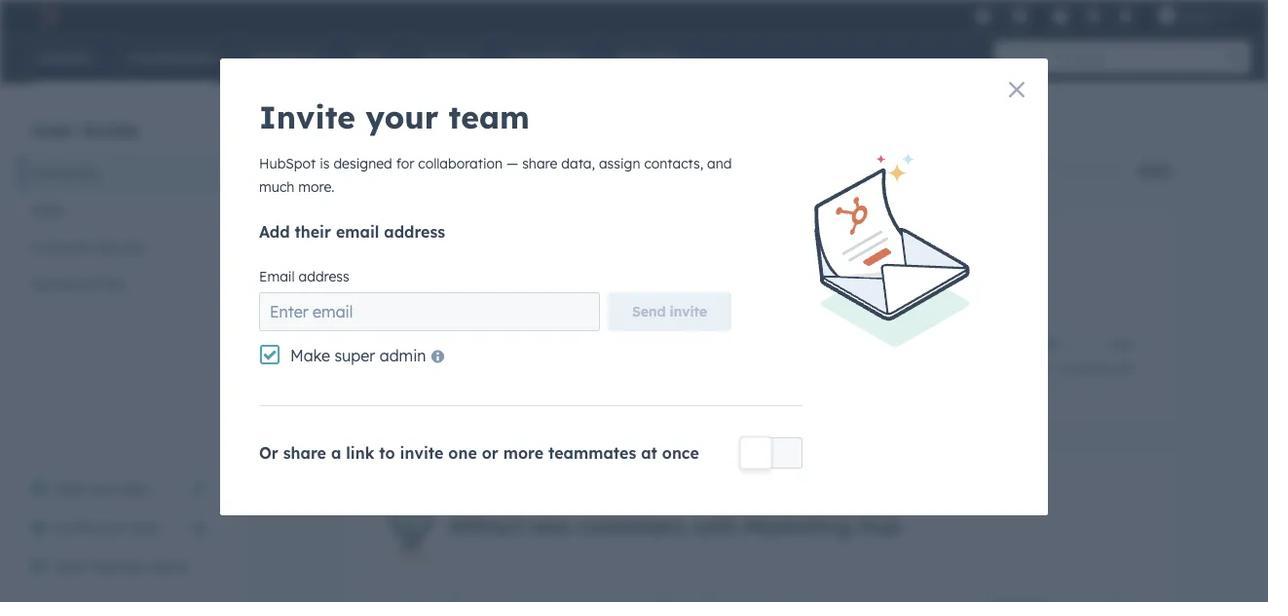 Task type: describe. For each thing, give the bounding box(es) containing it.
settings image
[[1085, 8, 1103, 26]]

recommended: all you need to get started
[[448, 261, 900, 287]]

more.
[[298, 178, 335, 195]]

60%
[[1111, 337, 1134, 352]]

progress
[[544, 125, 612, 144]]

invite your team dialog
[[220, 58, 1049, 516]]

hubspot
[[259, 155, 316, 172]]

assign
[[599, 155, 641, 172]]

44%
[[1139, 162, 1173, 181]]

help button
[[1045, 0, 1078, 31]]

notifications button
[[1110, 0, 1143, 31]]

1 horizontal spatial address
[[384, 222, 446, 242]]

customers
[[577, 512, 686, 539]]

or
[[259, 443, 279, 463]]

search button
[[1218, 41, 1251, 74]]

search image
[[1228, 51, 1242, 64]]

much
[[259, 178, 295, 195]]

website
[[31, 276, 83, 293]]

view your plan
[[55, 480, 149, 498]]

close image
[[1010, 82, 1025, 97]]

data,
[[562, 155, 595, 172]]

to for need
[[754, 261, 776, 287]]

hubspot link
[[23, 4, 73, 27]]

your marketing tools progress progress bar
[[345, 162, 687, 181]]

with
[[693, 512, 738, 539]]

settings link
[[1082, 5, 1106, 26]]

invite inside dialog
[[259, 97, 356, 136]]

—
[[507, 155, 519, 172]]

start overview demo
[[55, 558, 189, 575]]

attract new customers with marketing hub
[[448, 512, 902, 539]]

you
[[650, 261, 690, 287]]

all
[[618, 261, 644, 287]]

at
[[641, 443, 658, 463]]

send invite button
[[608, 292, 732, 331]]

bob builder image
[[1159, 7, 1176, 24]]

make
[[290, 346, 330, 365]]

attract
[[448, 512, 522, 539]]

service
[[97, 239, 145, 256]]

your marketing tools progress
[[376, 125, 612, 144]]

hubspot is designed for collaboration — share data, assign contacts, and much more.
[[259, 155, 732, 195]]

invite your team inside button
[[55, 519, 162, 537]]

user guide
[[31, 117, 139, 142]]

customer service
[[31, 239, 145, 256]]

apple
[[1180, 7, 1214, 23]]

sales
[[31, 202, 65, 219]]

invite your team inside dialog
[[259, 97, 530, 136]]

new
[[528, 512, 571, 539]]

marketing inside button
[[31, 165, 96, 182]]

12
[[1055, 362, 1066, 376]]

add their email address
[[259, 222, 446, 242]]

get
[[782, 261, 817, 287]]

to for link
[[379, 443, 395, 463]]

your
[[376, 125, 412, 144]]

Email address email field
[[259, 292, 600, 331]]

add
[[259, 222, 290, 242]]

tools
[[501, 125, 539, 144]]

overview
[[91, 558, 148, 575]]

once
[[663, 443, 700, 463]]

start
[[55, 558, 87, 575]]

about 12 minutes left
[[1018, 362, 1134, 376]]

and
[[708, 155, 732, 172]]

your for invite your team button at the left bottom of the page
[[96, 519, 125, 537]]

team inside dialog
[[449, 97, 530, 136]]

admin
[[380, 346, 426, 365]]

notifications image
[[1118, 9, 1135, 26]]

user
[[31, 117, 75, 142]]

upgrade link
[[972, 5, 996, 26]]



Task type: locate. For each thing, give the bounding box(es) containing it.
send invite
[[632, 303, 708, 320]]

invite your team
[[259, 97, 530, 136], [55, 519, 162, 537]]

1 vertical spatial your
[[89, 480, 118, 498]]

invite up is
[[259, 97, 356, 136]]

invite your team button
[[19, 509, 218, 548]]

left
[[1117, 362, 1134, 376]]

1 vertical spatial marketing
[[31, 165, 96, 182]]

minutes
[[1070, 362, 1113, 376]]

share right —
[[523, 155, 558, 172]]

customer
[[31, 239, 93, 256]]

link opens in a new window image
[[193, 478, 207, 501], [193, 482, 207, 496]]

view your plan link
[[19, 470, 218, 509]]

to left get
[[754, 261, 776, 287]]

1 vertical spatial address
[[299, 268, 350, 285]]

apple menu
[[970, 0, 1246, 31]]

marketing left hub
[[744, 512, 852, 539]]

about
[[1018, 362, 1051, 376]]

marketing
[[417, 125, 497, 144], [31, 165, 96, 182], [744, 512, 852, 539]]

collaboration
[[418, 155, 503, 172]]

one
[[449, 443, 477, 463]]

Search HubSpot search field
[[995, 41, 1234, 74]]

[object object] complete progress bar
[[988, 341, 1057, 347]]

your down view your plan link on the bottom left of the page
[[96, 519, 125, 537]]

to right link
[[379, 443, 395, 463]]

started
[[823, 261, 900, 287]]

need
[[696, 261, 748, 287]]

for
[[396, 155, 415, 172]]

1 horizontal spatial invite your team
[[259, 97, 530, 136]]

0 horizontal spatial marketing
[[31, 165, 96, 182]]

0 horizontal spatial invite your team
[[55, 519, 162, 537]]

share left a
[[283, 443, 326, 463]]

invite inside button
[[670, 303, 708, 320]]

1 horizontal spatial to
[[754, 261, 776, 287]]

1 horizontal spatial team
[[449, 97, 530, 136]]

your for view your plan link on the bottom left of the page
[[89, 480, 118, 498]]

user guide views element
[[19, 84, 218, 303]]

make super admin
[[290, 346, 426, 365]]

set up the basics
[[448, 335, 582, 355]]

0 vertical spatial marketing
[[417, 125, 497, 144]]

email
[[336, 222, 379, 242]]

email address
[[259, 268, 350, 285]]

1 horizontal spatial invite
[[259, 97, 356, 136]]

recommended:
[[448, 261, 611, 287]]

1 vertical spatial team
[[128, 519, 162, 537]]

email
[[259, 268, 295, 285]]

2 vertical spatial your
[[96, 519, 125, 537]]

invite
[[670, 303, 708, 320], [400, 443, 444, 463]]

marketing up collaboration
[[417, 125, 497, 144]]

0 vertical spatial address
[[384, 222, 446, 242]]

2 horizontal spatial marketing
[[744, 512, 852, 539]]

to
[[754, 261, 776, 287], [379, 443, 395, 463]]

0 horizontal spatial share
[[283, 443, 326, 463]]

to inside invite your team dialog
[[379, 443, 395, 463]]

link
[[346, 443, 375, 463]]

or share a link to invite one or more teammates at once
[[259, 443, 700, 463]]

set
[[448, 335, 473, 355]]

0 vertical spatial share
[[523, 155, 558, 172]]

start overview demo link
[[19, 548, 218, 587]]

a
[[331, 443, 341, 463]]

apple button
[[1147, 0, 1244, 31]]

your
[[366, 97, 439, 136], [89, 480, 118, 498], [96, 519, 125, 537]]

1 vertical spatial invite
[[55, 519, 92, 537]]

1 vertical spatial to
[[379, 443, 395, 463]]

demo
[[152, 558, 189, 575]]

0 vertical spatial team
[[449, 97, 530, 136]]

0 horizontal spatial invite
[[55, 519, 92, 537]]

hubspot image
[[35, 4, 58, 27]]

1 link opens in a new window image from the top
[[193, 478, 207, 501]]

team down plan
[[128, 519, 162, 537]]

your inside dialog
[[366, 97, 439, 136]]

invite right send
[[670, 303, 708, 320]]

customer service button
[[19, 229, 218, 266]]

1 vertical spatial invite
[[400, 443, 444, 463]]

marketplaces image
[[1012, 9, 1029, 26]]

0 horizontal spatial invite
[[400, 443, 444, 463]]

super
[[335, 346, 375, 365]]

invite
[[259, 97, 356, 136], [55, 519, 92, 537]]

team
[[449, 97, 530, 136], [128, 519, 162, 537]]

your inside button
[[96, 519, 125, 537]]

is
[[320, 155, 330, 172]]

website (cms)
[[31, 276, 125, 293]]

2 vertical spatial marketing
[[744, 512, 852, 539]]

designed
[[334, 155, 393, 172]]

team up —
[[449, 97, 530, 136]]

marketing button
[[19, 155, 218, 192]]

1 horizontal spatial share
[[523, 155, 558, 172]]

share inside hubspot is designed for collaboration — share data, assign contacts, and much more.
[[523, 155, 558, 172]]

0 vertical spatial invite
[[259, 97, 356, 136]]

0 vertical spatial invite your team
[[259, 97, 530, 136]]

your left plan
[[89, 480, 118, 498]]

guide
[[81, 117, 139, 142]]

address
[[384, 222, 446, 242], [299, 268, 350, 285]]

marketplaces button
[[1000, 0, 1041, 31]]

basics
[[533, 335, 582, 355]]

the
[[503, 335, 528, 355]]

up
[[478, 335, 498, 355]]

0 vertical spatial invite
[[670, 303, 708, 320]]

your up "for"
[[366, 97, 439, 136]]

send
[[632, 303, 666, 320]]

upgrade image
[[975, 8, 993, 26]]

plan
[[122, 480, 149, 498]]

1 horizontal spatial invite
[[670, 303, 708, 320]]

invite up start
[[55, 519, 92, 537]]

address right email
[[384, 222, 446, 242]]

view
[[55, 480, 85, 498]]

more
[[504, 443, 544, 463]]

team inside button
[[128, 519, 162, 537]]

0 vertical spatial to
[[754, 261, 776, 287]]

address down their on the top
[[299, 268, 350, 285]]

invite inside button
[[55, 519, 92, 537]]

hub
[[858, 512, 902, 539]]

or
[[482, 443, 499, 463]]

1 vertical spatial invite your team
[[55, 519, 162, 537]]

invite your team down view your plan
[[55, 519, 162, 537]]

website (cms) button
[[19, 266, 218, 303]]

0 vertical spatial your
[[366, 97, 439, 136]]

invite your team up "for"
[[259, 97, 530, 136]]

set up the basics button
[[448, 335, 977, 355]]

invite left "one"
[[400, 443, 444, 463]]

their
[[295, 222, 331, 242]]

2 link opens in a new window image from the top
[[193, 482, 207, 496]]

sales button
[[19, 192, 218, 229]]

0 horizontal spatial address
[[299, 268, 350, 285]]

0 horizontal spatial to
[[379, 443, 395, 463]]

teammates
[[549, 443, 637, 463]]

0 horizontal spatial team
[[128, 519, 162, 537]]

(cms)
[[87, 276, 125, 293]]

help image
[[1053, 9, 1070, 26]]

1 vertical spatial share
[[283, 443, 326, 463]]

1 horizontal spatial marketing
[[417, 125, 497, 144]]

contacts,
[[645, 155, 704, 172]]

marketing up sales
[[31, 165, 96, 182]]



Task type: vqa. For each thing, say whether or not it's contained in the screenshot.
Your Marketing Tools Progress
yes



